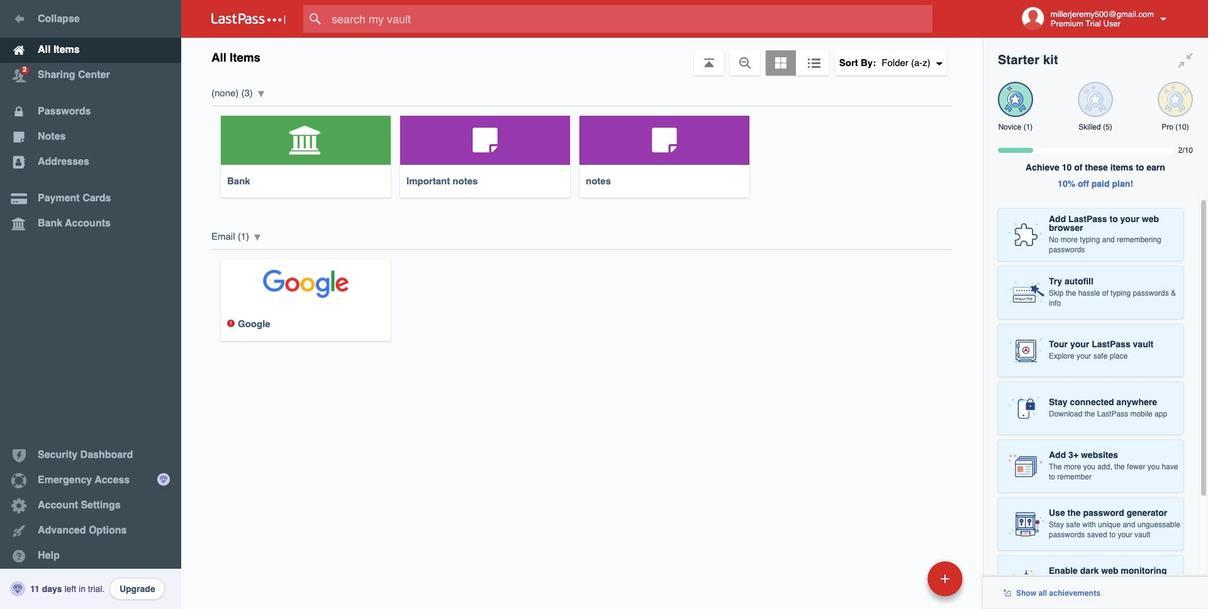 Task type: locate. For each thing, give the bounding box(es) containing it.
search my vault text field
[[303, 5, 957, 33]]

new item navigation
[[841, 557, 970, 609]]

new item element
[[841, 561, 967, 596]]



Task type: describe. For each thing, give the bounding box(es) containing it.
lastpass image
[[211, 13, 286, 25]]

Search search field
[[303, 5, 957, 33]]

vault options navigation
[[181, 38, 983, 76]]

main navigation navigation
[[0, 0, 181, 609]]



Task type: vqa. For each thing, say whether or not it's contained in the screenshot.
Vault options navigation
yes



